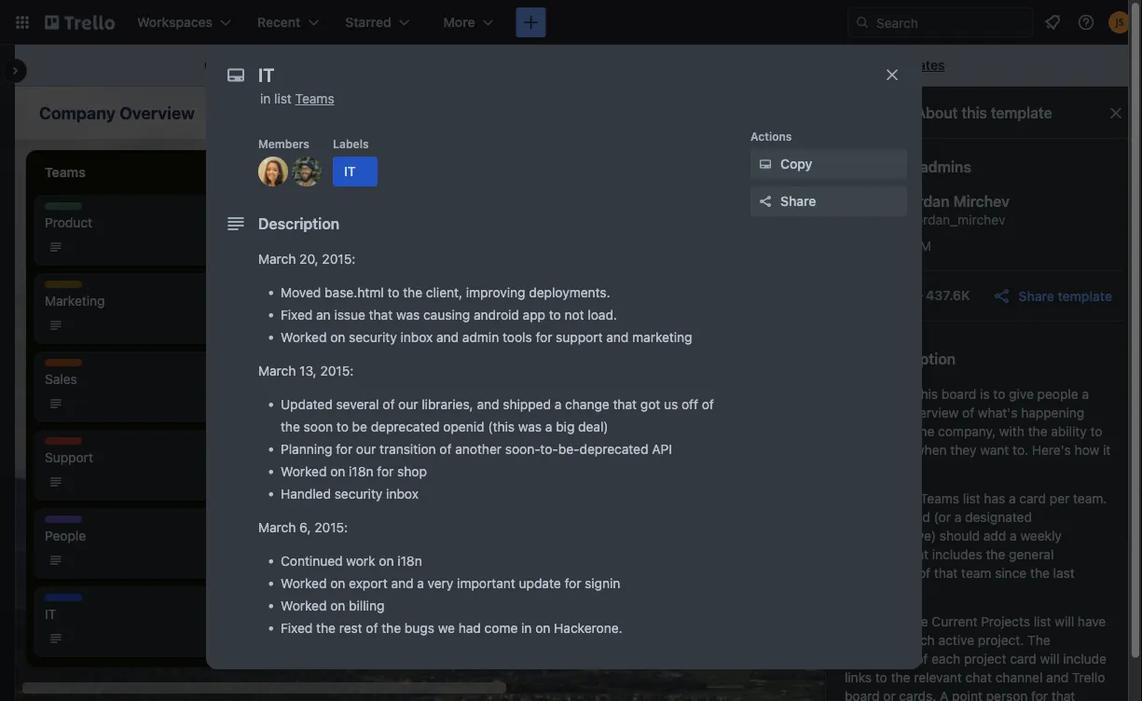 Task type: describe. For each thing, give the bounding box(es) containing it.
they
[[951, 443, 977, 458]]

1 vertical spatial john opherson (johnopherson) image
[[292, 157, 322, 187]]

color: yellow, title: "marketing" element for marketing
[[45, 281, 99, 295]]

2 horizontal spatial chris temperson (christemperson) image
[[772, 236, 795, 258]]

1 horizontal spatial description
[[875, 350, 956, 368]]

the up here's
[[1029, 424, 1048, 439]]

billing
[[349, 598, 385, 614]]

for inside continued work on i18n worked on export and a very important update for signin worked on billing fixed the rest of the bugs we had come in on hackerone.
[[565, 576, 582, 591]]

since
[[996, 566, 1027, 581]]

jordan mirchev link
[[901, 193, 1010, 210]]

load.
[[588, 307, 618, 323]]

nov 24, 2022
[[597, 397, 668, 411]]

actions
[[751, 130, 793, 143]]

on right work
[[379, 554, 394, 569]]

labels
[[333, 137, 369, 150]]

and inside continued work on i18n worked on export and a very important update for signin worked on billing fixed the rest of the bugs we had come in on hackerone.
[[391, 576, 414, 591]]

24,
[[621, 397, 638, 411]]

1 vertical spatial our
[[356, 442, 376, 457]]

(or
[[934, 510, 952, 525]]

1 horizontal spatial deprecated
[[580, 442, 649, 457]]

a left public
[[266, 57, 273, 73]]

jordan mirchev (jordan_mirchev) image
[[760, 100, 786, 126]]

throughout
[[845, 424, 912, 439]]

app inside product ship ios app
[[365, 312, 387, 327]]

inbox inside moved base.html to the client, improving deployments. fixed an issue that was causing android app to not load. worked on security inbox and admin tools for support and marketing
[[401, 330, 433, 345]]

of up company,
[[963, 405, 975, 421]]

1 vertical spatial each
[[932, 652, 961, 667]]

fixed inside continued work on i18n worked on export and a very important update for signin worked on billing fixed the rest of the bugs we had come in on hackerone.
[[281, 621, 313, 636]]

sales increase sales revenue by 30% in q3
[[310, 203, 511, 249]]

anyone
[[393, 57, 437, 73]]

that down representative)
[[905, 547, 929, 563]]

people people
[[45, 517, 86, 544]]

: the teams list has a card per team. the team lead (or a designated representative) should add a weekly comment that includes the general happenings of that team since the last update.
[[845, 491, 1108, 600]]

that down includes
[[935, 566, 958, 581]]

john smith (johnsmith38824343) image
[[1109, 11, 1132, 34]]

20,
[[300, 251, 319, 267]]

how
[[1075, 443, 1100, 458]]

color: yellow, title: "marketing" element for increase
[[310, 378, 364, 392]]

sales sales
[[45, 360, 77, 387]]

company
[[39, 103, 116, 123]]

for left shop
[[377, 464, 394, 480]]

color: red, title: "support" element
[[45, 438, 88, 452]]

share template
[[1019, 288, 1113, 304]]

0 horizontal spatial description
[[258, 215, 340, 233]]

tom mikelbach (tommikelbach) image
[[243, 471, 265, 494]]

0 vertical spatial this
[[962, 104, 988, 122]]

sales for sales
[[45, 360, 74, 373]]

oct 17, 2022
[[597, 319, 663, 332]]

product brand guidelines
[[575, 282, 677, 309]]

(this
[[488, 419, 515, 435]]

sales for increase
[[310, 203, 339, 216]]

share for share template
[[1019, 288, 1055, 304]]

the left rest
[[316, 621, 336, 636]]

john opherson (johnopherson) image
[[243, 628, 265, 650]]

fixed inside moved base.html to the client, improving deployments. fixed an issue that was causing android app to not load. worked on security inbox and admin tools for support and marketing
[[281, 307, 313, 323]]

jordan
[[901, 193, 950, 210]]

product for brand
[[575, 282, 618, 295]]

about this template
[[917, 104, 1053, 122]]

1 vertical spatial card
[[856, 633, 883, 648]]

the up lead
[[894, 491, 917, 507]]

board inside the goal of this board is to give people a high level overview of what's happening throughout the company, with the ability to find details when they want to. here's how it works:
[[942, 387, 977, 402]]

increase for sales
[[310, 215, 361, 230]]

person
[[987, 689, 1028, 702]]

is inside the goal of this board is to give people a high level overview of what's happening throughout the company, with the ability to find details when they want to. here's how it works:
[[981, 387, 990, 402]]

of right "goal"
[[901, 387, 913, 402]]

support inside support support
[[45, 438, 88, 452]]

have
[[1078, 614, 1107, 630]]

for down be
[[336, 442, 353, 457]]

for down channel
[[1032, 689, 1049, 702]]

a inside the goal of this board is to give people a high level overview of what's happening throughout the company, with the ability to find details when they want to. here's how it works:
[[1083, 387, 1090, 402]]

product link
[[45, 214, 261, 232]]

moved
[[281, 285, 321, 300]]

search image
[[856, 15, 870, 30]]

that inside updated several of our libraries, and shipped a change that got us off of the soon to be deprecated openid (this was a big deal) planning for our transition of another soon-to-be-deprecated api worked on i18n for shop handled security inbox
[[613, 397, 637, 412]]

on right come
[[536, 621, 551, 636]]

1 horizontal spatial team
[[962, 566, 992, 581]]

this inside the goal of this board is to give people a high level overview of what's happening throughout the company, with the ability to find details when they want to. here's how it works:
[[917, 387, 939, 402]]

0 vertical spatial jennifer ziph (jenniferziph) image
[[258, 157, 288, 187]]

the left internet
[[459, 57, 478, 73]]

deal)
[[579, 419, 609, 435]]

q3 for sales
[[310, 234, 328, 249]]

teams link
[[295, 91, 335, 106]]

march for march 20, 2015:
[[258, 251, 296, 267]]

color: purple, title: "people" element
[[45, 516, 82, 530]]

designated
[[966, 510, 1033, 525]]

not
[[565, 307, 585, 323]]

revenue
[[399, 215, 447, 230]]

i18n inside continued work on i18n worked on export and a very important update for signin worked on billing fixed the rest of the bugs we had come in on hackerone.
[[398, 554, 422, 569]]

the inside : the current projects list will have a card for each active project. the description of each project card will include links to the relevant chat channel and trello board or cards. a point person for
[[892, 670, 911, 686]]

for inside moved base.html to the client, improving deployments. fixed an issue that was causing android app to not load. worked on security inbox and admin tools for support and marketing
[[536, 330, 553, 345]]

beth orthman (bethorthman) image for sales
[[243, 393, 265, 415]]

the right the project.
[[1028, 633, 1051, 648]]

per
[[1050, 491, 1070, 507]]

Board name text field
[[30, 98, 204, 128]]

a inside : the current projects list will have a card for each active project. the description of each project card will include links to the relevant chat channel and trello board or cards. a point person for
[[845, 633, 852, 648]]

overview
[[120, 103, 195, 123]]

a
[[941, 689, 949, 702]]

a right "add"
[[1011, 529, 1018, 544]]

product for product
[[45, 203, 88, 216]]

0 horizontal spatial template
[[317, 57, 370, 73]]

card inside : the teams list has a card per team. the team lead (or a designated representative) should add a weekly comment that includes the general happenings of that team since the last update.
[[1020, 491, 1047, 507]]

teams for list
[[295, 91, 335, 106]]

in list teams
[[260, 91, 335, 106]]

want
[[981, 443, 1010, 458]]

hackerone.
[[554, 621, 623, 636]]

conversion
[[364, 390, 430, 406]]

tools
[[503, 330, 532, 345]]

to up how
[[1091, 424, 1103, 439]]

jordan mirchev @jordan_mirchev
[[901, 193, 1010, 228]]

product for ship
[[310, 300, 353, 313]]

ship
[[310, 312, 336, 327]]

1 horizontal spatial our
[[399, 397, 418, 412]]

of down the openid
[[440, 442, 452, 457]]

transition
[[380, 442, 436, 457]]

primary element
[[0, 0, 1143, 45]]

the down general
[[1031, 566, 1050, 581]]

board inside : the current projects list will have a card for each active project. the description of each project card will include links to the relevant chat channel and trello board or cards. a point person for
[[845, 689, 880, 702]]

the up representative)
[[845, 510, 868, 525]]

public
[[276, 57, 313, 73]]

share template button
[[993, 286, 1113, 306]]

it it
[[45, 595, 56, 622]]

android
[[474, 307, 520, 323]]

1 vertical spatial jennifer ziph (jenniferziph) image
[[216, 628, 239, 650]]

1 vertical spatial will
[[1041, 652, 1060, 667]]

brand
[[575, 293, 610, 309]]

causing
[[424, 307, 470, 323]]

update
[[519, 576, 561, 591]]

on right "anyone"
[[440, 57, 455, 73]]

chat
[[966, 670, 993, 686]]

marketing up sales sales
[[45, 293, 105, 309]]

march 20, 2015:
[[258, 251, 356, 267]]

continued
[[281, 554, 343, 569]]

and down causing at top
[[437, 330, 459, 345]]

the up when
[[916, 424, 935, 439]]

several
[[336, 397, 379, 412]]

list inside : the teams list has a card per team. the team lead (or a designated representative) should add a weekly comment that includes the general happenings of that team since the last update.
[[964, 491, 981, 507]]

soon
[[304, 419, 333, 435]]

that inside moved base.html to the client, improving deployments. fixed an issue that was causing android app to not load. worked on security inbox and admin tools for support and marketing
[[369, 307, 393, 323]]

change
[[565, 397, 610, 412]]

copy
[[781, 156, 813, 172]]

copy link
[[751, 149, 908, 179]]

includes
[[933, 547, 983, 563]]

q3 for conversion
[[310, 409, 328, 424]]

increase sales revenue by 30% in q3 link
[[310, 214, 526, 251]]

security inside updated several of our libraries, and shipped a change that got us off of the soon to be deprecated openid (this was a big deal) planning for our transition of another soon-to-be-deprecated api worked on i18n for shop handled security inbox
[[335, 487, 383, 502]]

of inside : the teams list has a card per team. the team lead (or a designated representative) should add a weekly comment that includes the general happenings of that team since the last update.
[[919, 566, 931, 581]]

people inside people people
[[45, 517, 82, 530]]

march for march 13, 2015:
[[258, 363, 296, 379]]

0 vertical spatial team
[[872, 510, 902, 525]]

relevant
[[915, 670, 963, 686]]

a right '(or'
[[955, 510, 962, 525]]

was inside updated several of our libraries, and shipped a change that got us off of the soon to be deprecated openid (this was a big deal) planning for our transition of another soon-to-be-deprecated api worked on i18n for shop handled security inbox
[[519, 419, 542, 435]]

2 people from the top
[[45, 529, 86, 544]]

open information menu image
[[1078, 13, 1096, 32]]

: the current projects list will have a card for each active project. the description of each project card will include links to the relevant chat channel and trello board or cards. a point person for 
[[845, 614, 1111, 702]]

general
[[1010, 547, 1055, 563]]

437.6k
[[927, 288, 971, 303]]

0 horizontal spatial chris temperson (christemperson) image
[[243, 236, 265, 258]]

to left not
[[549, 307, 561, 323]]

1 vertical spatial color: blue, title: "it" element
[[45, 594, 82, 608]]

on up rest
[[330, 598, 346, 614]]

jordan mirchev (jordan_mirchev) image
[[843, 194, 890, 241]]

0 vertical spatial is
[[253, 57, 262, 73]]

2015: for march 13, 2015:
[[320, 363, 354, 379]]

ios
[[340, 312, 361, 327]]

6,
[[300, 520, 311, 536]]

increase conversion rate by 20% by q3 link
[[310, 389, 526, 426]]

amy freiderson (amyfreiderson) image
[[216, 471, 239, 494]]

when
[[915, 443, 948, 458]]

a inside continued work on i18n worked on export and a very important update for signin worked on billing fixed the rest of the bugs we had come in on hackerone.
[[417, 576, 424, 591]]

security inside moved base.html to the client, improving deployments. fixed an issue that was causing android app to not load. worked on security inbox and admin tools for support and marketing
[[349, 330, 397, 345]]

links
[[845, 670, 872, 686]]

of inside : the current projects list will have a card for each active project. the description of each project card will include links to the relevant chat channel and trello board or cards. a point person for
[[916, 652, 929, 667]]

0 vertical spatial will
[[1055, 614, 1075, 630]]

base.html
[[325, 285, 384, 300]]

0 vertical spatial each
[[906, 633, 936, 648]]

30%
[[469, 215, 497, 230]]

description
[[845, 652, 913, 667]]

it for it it
[[45, 595, 55, 608]]

0 vertical spatial deprecated
[[371, 419, 440, 435]]

projects
[[982, 614, 1031, 630]]

0 vertical spatial list
[[274, 91, 292, 106]]

of right several
[[383, 397, 395, 412]]

cards.
[[900, 689, 937, 702]]

the inside moved base.html to the client, improving deployments. fixed an issue that was causing android app to not load. worked on security inbox and admin tools for support and marketing
[[403, 285, 423, 300]]



Task type: locate. For each thing, give the bounding box(es) containing it.
more
[[849, 57, 881, 73]]

sales
[[364, 215, 395, 230]]

2 vertical spatial list
[[1034, 614, 1052, 630]]

the up the planning
[[281, 419, 300, 435]]

a up the big
[[555, 397, 562, 412]]

1 horizontal spatial share
[[1019, 288, 1055, 304]]

support support
[[45, 438, 93, 466]]

2015: for march 6, 2015:
[[315, 520, 348, 536]]

our left rate
[[399, 397, 418, 412]]

0 vertical spatial teams
[[295, 91, 335, 106]]

1 horizontal spatial color: green, title: "product" element
[[310, 299, 353, 313]]

this
[[224, 57, 249, 73]]

beth orthman (bethorthman) image
[[508, 255, 530, 277], [243, 393, 265, 415]]

1 horizontal spatial color: yellow, title: "marketing" element
[[310, 378, 364, 392]]

marketing inside marketing increase conversion rate by 20% by q3
[[310, 379, 364, 392]]

1 vertical spatial beth orthman (bethorthman) image
[[243, 393, 265, 415]]

explore
[[799, 57, 846, 73]]

0 vertical spatial 2015:
[[322, 251, 356, 267]]

it link
[[45, 605, 261, 624]]

0 horizontal spatial this
[[917, 387, 939, 402]]

4 worked from the top
[[281, 598, 327, 614]]

create board or workspace image
[[522, 13, 541, 32]]

0 horizontal spatial is
[[253, 57, 262, 73]]

sm image
[[201, 57, 220, 76], [757, 155, 775, 174]]

or
[[884, 689, 896, 702]]

color: orange, title: "sales" element
[[310, 202, 347, 216], [45, 359, 82, 373]]

1 vertical spatial sm image
[[757, 155, 775, 174]]

1 horizontal spatial color: orange, title: "sales" element
[[310, 202, 347, 216]]

1 vertical spatial q3
[[310, 409, 328, 424]]

in left star or unstar board icon at left top
[[260, 91, 271, 106]]

sales inside sales sales
[[45, 360, 74, 373]]

0 vertical spatial inbox
[[401, 330, 433, 345]]

was left causing at top
[[396, 307, 420, 323]]

overview
[[906, 405, 959, 421]]

2 increase from the top
[[310, 390, 361, 406]]

team up representative)
[[872, 510, 902, 525]]

0 vertical spatial :
[[887, 491, 891, 507]]

got
[[641, 397, 661, 412]]

the left current
[[906, 614, 929, 630]]

bugs
[[405, 621, 435, 636]]

should
[[940, 529, 981, 544]]

by left 30%
[[450, 215, 465, 230]]

each up relevant
[[932, 652, 961, 667]]

product inside product product
[[45, 203, 88, 216]]

the inside updated several of our libraries, and shipped a change that got us off of the soon to be deprecated openid (this was a big deal) planning for our transition of another soon-to-be-deprecated api worked on i18n for shop handled security inbox
[[281, 419, 300, 435]]

2022
[[636, 319, 663, 332], [641, 397, 668, 411]]

1 vertical spatial teams
[[921, 491, 960, 507]]

sales inside sales increase sales revenue by 30% in q3
[[310, 203, 339, 216]]

0 vertical spatial card
[[1020, 491, 1047, 507]]

1 vertical spatial board
[[845, 689, 880, 702]]

work
[[346, 554, 376, 569]]

fixed right john opherson (johnopherson) icon
[[281, 621, 313, 636]]

color: orange, title: "sales" element left "sales"
[[310, 202, 347, 216]]

a left very
[[417, 576, 424, 591]]

copy.
[[548, 57, 580, 73]]

0 vertical spatial color: blue, title: "it" element
[[333, 157, 378, 187]]

1 horizontal spatial board
[[942, 387, 977, 402]]

to left be
[[337, 419, 349, 435]]

explore more templates
[[799, 57, 945, 73]]

2022 for nov 24, 2022
[[641, 397, 668, 411]]

1 people from the top
[[45, 517, 82, 530]]

1 fixed from the top
[[281, 307, 313, 323]]

1 horizontal spatial sm image
[[757, 155, 775, 174]]

marketing
[[633, 330, 693, 345]]

this right about
[[962, 104, 988, 122]]

sm image inside copy 'link'
[[757, 155, 775, 174]]

the left bugs
[[382, 621, 401, 636]]

come
[[485, 621, 518, 636]]

marques closter (marquescloster) image
[[243, 550, 265, 572]]

admins
[[921, 158, 972, 176]]

to.
[[1013, 443, 1029, 458]]

sales link
[[45, 370, 261, 389]]

0 horizontal spatial app
[[365, 312, 387, 327]]

1 vertical spatial 2022
[[641, 397, 668, 411]]

deprecated up transition
[[371, 419, 440, 435]]

1 vertical spatial inbox
[[386, 487, 419, 502]]

card up channel
[[1011, 652, 1037, 667]]

john opherson (johnopherson) image up actions
[[736, 100, 762, 126]]

sm image for this is a public template for anyone on the internet to copy.
[[201, 57, 220, 76]]

star or unstar board image
[[280, 105, 295, 120]]

level
[[875, 405, 902, 421]]

q3 inside sales increase sales revenue by 30% in q3
[[310, 234, 328, 249]]

export
[[349, 576, 388, 591]]

: for each
[[899, 614, 902, 630]]

share
[[781, 194, 817, 209], [1019, 288, 1055, 304]]

team
[[872, 510, 902, 525], [962, 566, 992, 581]]

share inside 'button'
[[1019, 288, 1055, 304]]

0 horizontal spatial share
[[781, 194, 817, 209]]

1 horizontal spatial this
[[962, 104, 988, 122]]

a left the big
[[546, 419, 553, 435]]

description up "goal"
[[875, 350, 956, 368]]

i18n right work
[[398, 554, 422, 569]]

1 vertical spatial color: yellow, title: "marketing" element
[[310, 378, 364, 392]]

the
[[845, 387, 868, 402], [894, 491, 917, 507], [845, 510, 868, 525], [906, 614, 929, 630], [1028, 633, 1051, 648]]

in inside sales increase sales revenue by 30% in q3
[[500, 215, 511, 230]]

for right tools
[[536, 330, 553, 345]]

worked inside updated several of our libraries, and shipped a change that got us off of the soon to be deprecated openid (this was a big deal) planning for our transition of another soon-to-be-deprecated api worked on i18n for shop handled security inbox
[[281, 464, 327, 480]]

list inside : the current projects list will have a card for each active project. the description of each project card will include links to the relevant chat channel and trello board or cards. a point person for
[[1034, 614, 1052, 630]]

marketing up several
[[310, 379, 364, 392]]

and down load.
[[607, 330, 629, 345]]

: inside : the current projects list will have a card for each active project. the description of each project card will include links to the relevant chat channel and trello board or cards. a point person for
[[899, 614, 902, 630]]

app inside moved base.html to the client, improving deployments. fixed an issue that was causing android app to not load. worked on security inbox and admin tools for support and marketing
[[523, 307, 546, 323]]

representative)
[[845, 529, 937, 544]]

increase inside marketing increase conversion rate by 20% by q3
[[310, 390, 361, 406]]

and left trello
[[1047, 670, 1069, 686]]

0 vertical spatial q3
[[310, 234, 328, 249]]

for left "anyone"
[[373, 57, 390, 73]]

: up description
[[899, 614, 902, 630]]

increase up soon at bottom left
[[310, 390, 361, 406]]

inbox
[[401, 330, 433, 345], [386, 487, 419, 502]]

chris temperson (christemperson) image right amy freiderson (amyfreiderson) icon
[[712, 100, 738, 126]]

to left copy. in the top of the page
[[532, 57, 544, 73]]

0 vertical spatial in
[[260, 91, 271, 106]]

march left 13,
[[258, 363, 296, 379]]

1 worked from the top
[[281, 330, 327, 345]]

people
[[45, 517, 82, 530], [45, 529, 86, 544]]

by right rate
[[461, 390, 475, 406]]

it for it
[[344, 164, 356, 179]]

this up overview
[[917, 387, 939, 402]]

on left export
[[330, 576, 346, 591]]

what's
[[979, 405, 1018, 421]]

board admins
[[875, 158, 972, 176]]

1 horizontal spatial john opherson (johnopherson) image
[[736, 100, 762, 126]]

0 vertical spatial our
[[399, 397, 418, 412]]

product ship ios app
[[310, 300, 387, 327]]

the down "add"
[[987, 547, 1006, 563]]

0 vertical spatial share
[[781, 194, 817, 209]]

for
[[373, 57, 390, 73], [536, 330, 553, 345], [336, 442, 353, 457], [377, 464, 394, 480], [565, 576, 582, 591], [886, 633, 903, 648], [1032, 689, 1049, 702]]

0 vertical spatial i18n
[[349, 464, 374, 480]]

worked inside moved base.html to the client, improving deployments. fixed an issue that was causing android app to not load. worked on security inbox and admin tools for support and marketing
[[281, 330, 327, 345]]

add
[[984, 529, 1007, 544]]

by for 30%
[[450, 215, 465, 230]]

internet
[[482, 57, 529, 73]]

andre gorte (andregorte) image
[[688, 100, 714, 126]]

description up march 20, 2015:
[[258, 215, 340, 233]]

2 vertical spatial 2015:
[[315, 520, 348, 536]]

@jordan_mirchev
[[901, 212, 1006, 228]]

increase inside sales increase sales revenue by 30% in q3
[[310, 215, 361, 230]]

0 horizontal spatial teams
[[295, 91, 335, 106]]

color: blue, title: "it" element down labels
[[333, 157, 378, 187]]

0 horizontal spatial sm image
[[201, 57, 220, 76]]

off
[[682, 397, 699, 412]]

that right ios
[[369, 307, 393, 323]]

: inside : the teams list has a card per team. the team lead (or a designated representative) should add a weekly comment that includes the general happenings of that team since the last update.
[[887, 491, 891, 507]]

by right 20%
[[510, 390, 525, 406]]

increase for conversion
[[310, 390, 361, 406]]

3 worked from the top
[[281, 576, 327, 591]]

teams right star or unstar board icon at left top
[[295, 91, 335, 106]]

product inside product ship ios app
[[310, 300, 353, 313]]

jennifer ziph (jenniferziph) image
[[258, 157, 288, 187], [216, 628, 239, 650]]

0 horizontal spatial deprecated
[[371, 419, 440, 435]]

2 vertical spatial template
[[1058, 288, 1113, 304]]

: up representative)
[[887, 491, 891, 507]]

2022 for oct 17, 2022
[[636, 319, 663, 332]]

increase left "sales"
[[310, 215, 361, 230]]

i18n inside updated several of our libraries, and shipped a change that got us off of the soon to be deprecated openid (this was a big deal) planning for our transition of another soon-to-be-deprecated api worked on i18n for shop handled security inbox
[[349, 464, 374, 480]]

2 horizontal spatial in
[[522, 621, 532, 636]]

0 horizontal spatial i18n
[[349, 464, 374, 480]]

1 horizontal spatial i18n
[[398, 554, 422, 569]]

1 horizontal spatial is
[[981, 387, 990, 402]]

the up or
[[892, 670, 911, 686]]

1 vertical spatial 2015:
[[320, 363, 354, 379]]

explore more templates link
[[788, 50, 957, 80]]

of right off
[[702, 397, 714, 412]]

rest
[[339, 621, 363, 636]]

active
[[939, 633, 975, 648]]

marketing for marketing
[[45, 282, 99, 295]]

0 horizontal spatial was
[[396, 307, 420, 323]]

company overview
[[39, 103, 195, 123]]

us
[[664, 397, 678, 412]]

teams
[[295, 91, 335, 106], [921, 491, 960, 507]]

jennifer ziph (jenniferziph) image left john opherson (johnopherson) icon
[[216, 628, 239, 650]]

0 vertical spatial security
[[349, 330, 397, 345]]

marketing inside marketing marketing
[[45, 282, 99, 295]]

admin
[[463, 330, 499, 345]]

update.
[[845, 585, 891, 600]]

support
[[45, 438, 88, 452], [45, 450, 93, 466]]

q3 inside marketing increase conversion rate by 20% by q3
[[310, 409, 328, 424]]

people up it it
[[45, 529, 86, 544]]

2 fixed from the top
[[281, 621, 313, 636]]

2022 right 24,
[[641, 397, 668, 411]]

1 vertical spatial team
[[962, 566, 992, 581]]

and inside updated several of our libraries, and shipped a change that got us off of the soon to be deprecated openid (this was a big deal) planning for our transition of another soon-to-be-deprecated api worked on i18n for shop handled security inbox
[[477, 397, 500, 412]]

give
[[1010, 387, 1035, 402]]

1 vertical spatial this
[[917, 387, 939, 402]]

1 vertical spatial :
[[899, 614, 902, 630]]

0 horizontal spatial color: yellow, title: "marketing" element
[[45, 281, 99, 295]]

in inside continued work on i18n worked on export and a very important update for signin worked on billing fixed the rest of the bugs we had come in on hackerone.
[[522, 621, 532, 636]]

by for 20%
[[461, 390, 475, 406]]

2 q3 from the top
[[310, 409, 328, 424]]

2015: for march 20, 2015:
[[322, 251, 356, 267]]

teams for the
[[921, 491, 960, 507]]

amy freiderson (amyfreiderson) image
[[663, 100, 689, 126]]

1 vertical spatial deprecated
[[580, 442, 649, 457]]

will left include
[[1041, 652, 1060, 667]]

updated
[[281, 397, 333, 412]]

0 vertical spatial color: yellow, title: "marketing" element
[[45, 281, 99, 295]]

shop
[[398, 464, 427, 480]]

1 vertical spatial color: green, title: "product" element
[[575, 281, 618, 295]]

a right has
[[1009, 491, 1017, 507]]

1 horizontal spatial app
[[523, 307, 546, 323]]

13,
[[300, 363, 317, 379]]

inbox inside updated several of our libraries, and shipped a change that got us off of the soon to be deprecated openid (this was a big deal) planning for our transition of another soon-to-be-deprecated api worked on i18n for shop handled security inbox
[[386, 487, 419, 502]]

0 horizontal spatial list
[[274, 91, 292, 106]]

0 vertical spatial template
[[317, 57, 370, 73]]

2 horizontal spatial list
[[1034, 614, 1052, 630]]

share for share
[[781, 194, 817, 209]]

updated several of our libraries, and shipped a change that got us off of the soon to be deprecated openid (this was a big deal) planning for our transition of another soon-to-be-deprecated api worked on i18n for shop handled security inbox
[[281, 397, 714, 502]]

template
[[317, 57, 370, 73], [992, 104, 1053, 122], [1058, 288, 1113, 304]]

0 horizontal spatial color: blue, title: "it" element
[[45, 594, 82, 608]]

marketing for increase
[[310, 379, 364, 392]]

0 horizontal spatial team
[[872, 510, 902, 525]]

2015: right 20,
[[322, 251, 356, 267]]

2 vertical spatial march
[[258, 520, 296, 536]]

john opherson (johnopherson) image down members
[[292, 157, 322, 187]]

to inside : the current projects list will have a card for each active project. the description of each project card will include links to the relevant chat channel and trello board or cards. a point person for
[[876, 670, 888, 686]]

2 worked from the top
[[281, 464, 327, 480]]

1 increase from the top
[[310, 215, 361, 230]]

the inside the goal of this board is to give people a high level overview of what's happening throughout the company, with the ability to find details when they want to. here's how it works:
[[845, 387, 868, 402]]

team down includes
[[962, 566, 992, 581]]

continued work on i18n worked on export and a very important update for signin worked on billing fixed the rest of the bugs we had come in on hackerone.
[[281, 554, 623, 636]]

deprecated down deal)
[[580, 442, 649, 457]]

template inside 'button'
[[1058, 288, 1113, 304]]

teams inside : the teams list has a card per team. the team lead (or a designated representative) should add a weekly comment that includes the general happenings of that team since the last update.
[[921, 491, 960, 507]]

was inside moved base.html to the client, improving deployments. fixed an issue that was causing android app to not load. worked on security inbox and admin tools for support and marketing
[[396, 307, 420, 323]]

0 horizontal spatial color: orange, title: "sales" element
[[45, 359, 82, 373]]

0 horizontal spatial :
[[887, 491, 891, 507]]

0 horizontal spatial jennifer ziph (jenniferziph) image
[[216, 628, 239, 650]]

1 vertical spatial color: orange, title: "sales" element
[[45, 359, 82, 373]]

to up ship ios app link
[[388, 285, 400, 300]]

sm image left this
[[201, 57, 220, 76]]

board
[[875, 158, 917, 176]]

3 march from the top
[[258, 520, 296, 536]]

q3 up the planning
[[310, 409, 328, 424]]

1 vertical spatial is
[[981, 387, 990, 402]]

team.
[[1074, 491, 1108, 507]]

0 horizontal spatial in
[[260, 91, 271, 106]]

sales up color: red, title: "support" element
[[45, 372, 77, 387]]

color: yellow, title: "marketing" element up several
[[310, 378, 364, 392]]

guidelines
[[614, 293, 677, 309]]

board up overview
[[942, 387, 977, 402]]

the
[[459, 57, 478, 73], [403, 285, 423, 300], [281, 419, 300, 435], [916, 424, 935, 439], [1029, 424, 1048, 439], [987, 547, 1006, 563], [1031, 566, 1050, 581], [316, 621, 336, 636], [382, 621, 401, 636], [892, 670, 911, 686]]

1 vertical spatial i18n
[[398, 554, 422, 569]]

sm image down actions
[[757, 155, 775, 174]]

None text field
[[249, 58, 865, 91]]

had
[[459, 621, 481, 636]]

members
[[258, 137, 310, 150]]

sm image for copy
[[757, 155, 775, 174]]

to inside updated several of our libraries, and shipped a change that got us off of the soon to be deprecated openid (this was a big deal) planning for our transition of another soon-to-be-deprecated api worked on i18n for shop handled security inbox
[[337, 419, 349, 435]]

march left 20,
[[258, 251, 296, 267]]

color: green, title: "product" element for ship ios app
[[310, 299, 353, 313]]

big
[[556, 419, 575, 435]]

by inside sales increase sales revenue by 30% in q3
[[450, 215, 465, 230]]

was
[[396, 307, 420, 323], [519, 419, 542, 435]]

2 vertical spatial card
[[1011, 652, 1037, 667]]

0 notifications image
[[1042, 11, 1065, 34]]

high
[[845, 405, 871, 421]]

product inside product brand guidelines
[[575, 282, 618, 295]]

2 horizontal spatial color: green, title: "product" element
[[575, 281, 618, 295]]

1 march from the top
[[258, 251, 296, 267]]

i18n down be
[[349, 464, 374, 480]]

fixed
[[281, 307, 313, 323], [281, 621, 313, 636]]

0 vertical spatial increase
[[310, 215, 361, 230]]

march left 6, on the bottom of the page
[[258, 520, 296, 536]]

share button
[[751, 187, 908, 216]]

2 support from the top
[[45, 450, 93, 466]]

1 q3 from the top
[[310, 234, 328, 249]]

Search field
[[870, 8, 1034, 36]]

0 horizontal spatial color: green, title: "product" element
[[45, 202, 88, 216]]

ability
[[1052, 424, 1088, 439]]

is up what's
[[981, 387, 990, 402]]

1 horizontal spatial beth orthman (bethorthman) image
[[508, 255, 530, 277]]

share inside button
[[781, 194, 817, 209]]

app up tools
[[523, 307, 546, 323]]

for left signin
[[565, 576, 582, 591]]

of inside continued work on i18n worked on export and a very important update for signin worked on billing fixed the rest of the bugs we had come in on hackerone.
[[366, 621, 378, 636]]

and inside : the current projects list will have a card for each active project. the description of each project card will include links to the relevant chat channel and trello board or cards. a point person for
[[1047, 670, 1069, 686]]

on inside moved base.html to the client, improving deployments. fixed an issue that was causing android app to not load. worked on security inbox and admin tools for support and marketing
[[330, 330, 346, 345]]

sales up 20,
[[310, 203, 339, 216]]

color: yellow, title: "marketing" element
[[45, 281, 99, 295], [310, 378, 364, 392]]

it inside it it
[[45, 595, 55, 608]]

on
[[440, 57, 455, 73], [330, 330, 346, 345], [330, 464, 346, 480], [379, 554, 394, 569], [330, 576, 346, 591], [330, 598, 346, 614], [536, 621, 551, 636]]

color: orange, title: "sales" element down marketing marketing
[[45, 359, 82, 373]]

0 vertical spatial color: orange, title: "sales" element
[[310, 202, 347, 216]]

color: green, title: "product" element for brand guidelines
[[575, 281, 618, 295]]

1 vertical spatial template
[[992, 104, 1053, 122]]

and right export
[[391, 576, 414, 591]]

color: blue, title: "it" element
[[333, 157, 378, 187], [45, 594, 82, 608]]

will left 'have'
[[1055, 614, 1075, 630]]

1 horizontal spatial chris temperson (christemperson) image
[[712, 100, 738, 126]]

1 horizontal spatial was
[[519, 419, 542, 435]]

chris temperson (christemperson) image left 20,
[[243, 236, 265, 258]]

1 horizontal spatial color: blue, title: "it" element
[[333, 157, 378, 187]]

on down the planning
[[330, 464, 346, 480]]

john opherson (johnopherson) image
[[736, 100, 762, 126], [292, 157, 322, 187]]

for up description
[[886, 633, 903, 648]]

product product
[[45, 203, 92, 230]]

2015: right 6, on the bottom of the page
[[315, 520, 348, 536]]

be-
[[559, 442, 580, 457]]

1 vertical spatial security
[[335, 487, 383, 502]]

openid
[[444, 419, 485, 435]]

0 vertical spatial fixed
[[281, 307, 313, 323]]

happening
[[1022, 405, 1085, 421]]

on inside updated several of our libraries, and shipped a change that got us off of the soon to be deprecated openid (this was a big deal) planning for our transition of another soon-to-be-deprecated api worked on i18n for shop handled security inbox
[[330, 464, 346, 480]]

description
[[258, 215, 340, 233], [875, 350, 956, 368]]

2 march from the top
[[258, 363, 296, 379]]

templates
[[884, 57, 945, 73]]

: for team
[[887, 491, 891, 507]]

1 horizontal spatial jennifer ziph (jenniferziph) image
[[258, 157, 288, 187]]

march 6, 2015:
[[258, 520, 348, 536]]

color: blue, title: "it" element down people people on the left of page
[[45, 594, 82, 608]]

chris temperson (christemperson) image down share button
[[772, 236, 795, 258]]

card left per
[[1020, 491, 1047, 507]]

color: green, title: "product" element for product
[[45, 202, 88, 216]]

chris temperson (christemperson) image
[[712, 100, 738, 126], [243, 236, 265, 258], [772, 236, 795, 258]]

0 vertical spatial sm image
[[201, 57, 220, 76]]

to up what's
[[994, 387, 1006, 402]]

marketing down product product
[[45, 282, 99, 295]]

beth orthman (bethorthman) image up "improving"
[[508, 255, 530, 277]]

each left active
[[906, 633, 936, 648]]

people down support support on the left bottom of page
[[45, 517, 82, 530]]

1 vertical spatial list
[[964, 491, 981, 507]]

of right happenings
[[919, 566, 931, 581]]

1 vertical spatial in
[[500, 215, 511, 230]]

color: green, title: "product" element
[[45, 202, 88, 216], [575, 281, 618, 295], [310, 299, 353, 313]]

is right this
[[253, 57, 262, 73]]

find
[[845, 443, 868, 458]]

march for march 6, 2015:
[[258, 520, 296, 536]]

0 vertical spatial march
[[258, 251, 296, 267]]

0 vertical spatial 2022
[[636, 319, 663, 332]]

beth orthman (bethorthman) image for increase sales revenue by 30% in q3
[[508, 255, 530, 277]]

public image
[[314, 105, 329, 120]]

the goal of this board is to give people a high level overview of what's happening throughout the company, with the ability to find details when they want to. here's how it works:
[[845, 387, 1111, 477]]

channel
[[996, 670, 1043, 686]]

list
[[274, 91, 292, 106], [964, 491, 981, 507], [1034, 614, 1052, 630]]

1 support from the top
[[45, 438, 88, 452]]

marketing marketing
[[45, 282, 105, 309]]

support down sales sales
[[45, 438, 88, 452]]



Task type: vqa. For each thing, say whether or not it's contained in the screenshot.
the middle "In"
yes



